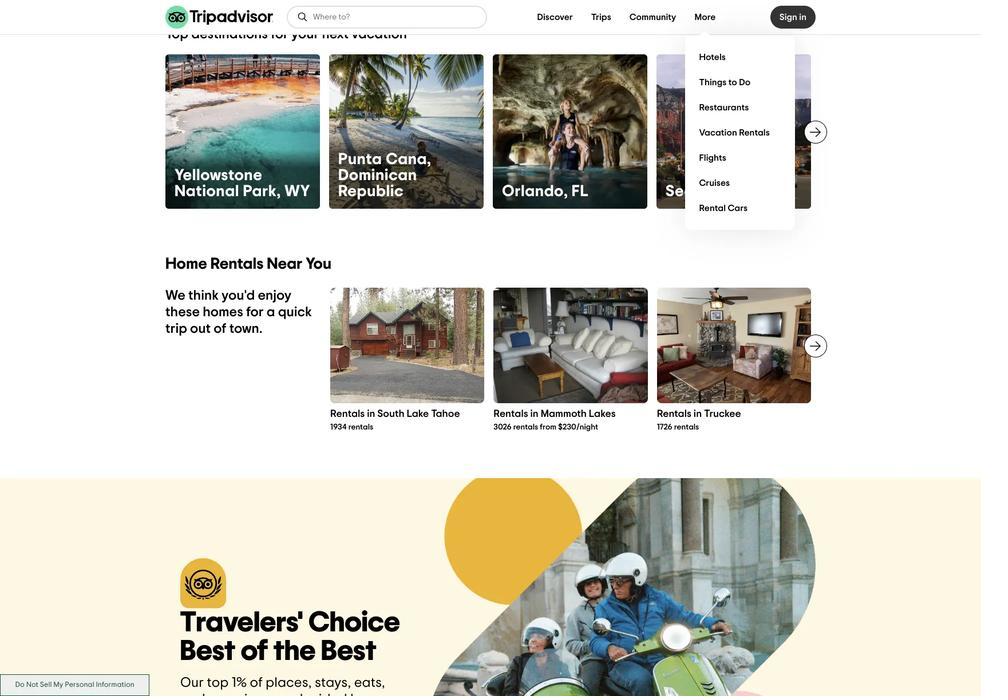 Task type: describe. For each thing, give the bounding box(es) containing it.
lakes
[[589, 409, 616, 420]]

menu containing hotels
[[686, 36, 796, 230]]

you
[[306, 256, 332, 272]]

in for rentals in mammoth lakes
[[531, 409, 539, 420]]

home
[[165, 256, 207, 272]]

discover
[[537, 13, 573, 22]]

flights link
[[695, 145, 786, 171]]

rentals up "you'd"
[[211, 256, 264, 272]]

community button
[[621, 6, 686, 29]]

places,
[[266, 677, 312, 691]]

sign
[[780, 13, 798, 22]]

travelers' choice best of the best
[[180, 609, 401, 667]]

yellowstone national park, wy link
[[165, 54, 320, 209]]

my
[[53, 682, 63, 690]]

town.
[[229, 322, 263, 336]]

hotels link
[[695, 45, 786, 70]]

destinations
[[191, 27, 268, 41]]

community
[[630, 13, 676, 22]]

choice
[[309, 609, 401, 638]]

rentals in mammoth lakes 3026 rentals from $230/night
[[494, 409, 616, 432]]

fl
[[572, 184, 589, 200]]

top destinations for your next vacation
[[165, 27, 407, 41]]

next image for top destinations for your next vacation
[[809, 125, 823, 139]]

mammoth
[[541, 409, 587, 420]]

rental cars
[[699, 204, 748, 213]]

travelers'
[[180, 609, 303, 638]]

1 best from the left
[[180, 638, 236, 667]]

do not sell my personal information
[[15, 682, 134, 690]]

$230/night
[[558, 424, 598, 432]]

out
[[190, 322, 211, 336]]

1%
[[232, 677, 247, 691]]

park,
[[243, 184, 281, 200]]

your
[[291, 27, 319, 41]]

1934
[[330, 424, 347, 432]]

next image for we think you'd enjoy these homes for a quick trip out of town.
[[809, 339, 823, 353]]

republic
[[338, 184, 404, 200]]

in right sign
[[800, 13, 807, 22]]

do inside things to do link
[[739, 78, 751, 87]]

south
[[378, 409, 405, 420]]

search image
[[297, 11, 309, 23]]

the
[[274, 638, 316, 667]]

tahoe
[[431, 409, 460, 420]]

next
[[322, 27, 349, 41]]

orlando, fl
[[502, 184, 589, 200]]

near
[[267, 256, 302, 272]]

a
[[267, 306, 275, 319]]

cana,
[[386, 152, 431, 168]]

in for rentals in truckee
[[694, 409, 702, 420]]

personal
[[65, 682, 94, 690]]

more
[[695, 13, 716, 22]]

yellowstone
[[175, 168, 263, 184]]

trips
[[591, 13, 611, 22]]

to
[[729, 78, 737, 87]]

sedona,
[[666, 184, 727, 200]]

you.
[[369, 693, 395, 697]]

dominican
[[338, 168, 417, 184]]

punta
[[338, 152, 382, 168]]

hotels
[[699, 52, 726, 62]]

we think you'd enjoy these homes for a quick trip out of town.
[[165, 289, 312, 336]]

az
[[731, 184, 752, 200]]

Search search field
[[313, 12, 477, 22]]

by
[[350, 693, 366, 697]]

sign in link
[[771, 6, 816, 29]]

truckee
[[704, 409, 741, 420]]

restaurants link
[[695, 95, 786, 120]]

sell
[[40, 682, 52, 690]]

information
[[96, 682, 134, 690]]



Task type: locate. For each thing, give the bounding box(es) containing it.
discover button
[[528, 6, 582, 29]]

1 horizontal spatial best
[[321, 638, 377, 667]]

rentals inside rentals in mammoth lakes 3026 rentals from $230/night
[[494, 409, 528, 420]]

orlando, fl link
[[493, 54, 648, 209]]

national
[[175, 184, 239, 200]]

3 rentals from the left
[[674, 424, 699, 432]]

stays,
[[315, 677, 351, 691]]

best up top
[[180, 638, 236, 667]]

2 rentals from the left
[[513, 424, 538, 432]]

rentals down the "restaurants" 'link'
[[739, 128, 770, 137]]

0 vertical spatial do
[[739, 78, 751, 87]]

things to do
[[699, 78, 751, 87]]

orlando,
[[502, 184, 568, 200]]

things to do link
[[695, 70, 786, 95]]

0 vertical spatial of
[[214, 322, 226, 336]]

experiences—decided
[[208, 693, 347, 697]]

of inside "our top 1% of places, stays, eats, and experiences—decided by you."
[[250, 677, 263, 691]]

do left 'not'
[[15, 682, 25, 690]]

of inside the we think you'd enjoy these homes for a quick trip out of town.
[[214, 322, 226, 336]]

for left a
[[246, 306, 264, 319]]

1 vertical spatial next image
[[809, 339, 823, 353]]

1 horizontal spatial do
[[739, 78, 751, 87]]

in left truckee
[[694, 409, 702, 420]]

vacation rentals link
[[695, 120, 786, 145]]

you'd
[[222, 289, 255, 303]]

0 horizontal spatial for
[[246, 306, 264, 319]]

next image
[[809, 125, 823, 139], [809, 339, 823, 353]]

rental
[[699, 204, 726, 213]]

tripadvisor image
[[165, 6, 273, 29]]

of for our
[[250, 677, 263, 691]]

of up 1%
[[241, 638, 268, 667]]

flights
[[699, 153, 727, 162]]

lake
[[407, 409, 429, 420]]

do inside do not sell my personal information button
[[15, 682, 25, 690]]

1 next image from the top
[[809, 125, 823, 139]]

vacation
[[352, 27, 407, 41]]

cruises
[[699, 178, 730, 188]]

for inside the we think you'd enjoy these homes for a quick trip out of town.
[[246, 306, 264, 319]]

menu
[[686, 36, 796, 230]]

rentals
[[348, 424, 373, 432], [513, 424, 538, 432], [674, 424, 699, 432]]

rentals right 1934
[[348, 424, 373, 432]]

trips button
[[582, 6, 621, 29]]

rentals in south lake tahoe 1934 rentals
[[330, 409, 460, 432]]

in for rentals in south lake tahoe
[[367, 409, 375, 420]]

rentals in truckee 1726 rentals
[[657, 409, 741, 432]]

quick
[[278, 306, 312, 319]]

eats,
[[354, 677, 385, 691]]

rentals up 1934
[[330, 409, 365, 420]]

0 horizontal spatial do
[[15, 682, 25, 690]]

rentals
[[739, 128, 770, 137], [211, 256, 264, 272], [330, 409, 365, 420], [494, 409, 528, 420], [657, 409, 692, 420]]

best up the stays,
[[321, 638, 377, 667]]

things
[[699, 78, 727, 87]]

best
[[180, 638, 236, 667], [321, 638, 377, 667]]

our
[[180, 677, 204, 691]]

in inside rentals in mammoth lakes 3026 rentals from $230/night
[[531, 409, 539, 420]]

in inside the rentals in south lake tahoe 1934 rentals
[[367, 409, 375, 420]]

in left mammoth
[[531, 409, 539, 420]]

trip
[[165, 322, 187, 336]]

rentals inside the rentals in south lake tahoe 1934 rentals
[[348, 424, 373, 432]]

2 best from the left
[[321, 638, 377, 667]]

vacation
[[699, 128, 737, 137]]

0 horizontal spatial rentals
[[348, 424, 373, 432]]

rentals for rentals in truckee
[[657, 409, 692, 420]]

cars
[[728, 204, 748, 213]]

cruises link
[[695, 171, 786, 196]]

2 next image from the top
[[809, 339, 823, 353]]

for
[[271, 27, 289, 41], [246, 306, 264, 319]]

vacation rentals
[[699, 128, 770, 137]]

yellowstone national park, wy
[[175, 168, 311, 200]]

these
[[165, 306, 200, 319]]

homes
[[203, 306, 243, 319]]

1 vertical spatial for
[[246, 306, 264, 319]]

of for travelers'
[[241, 638, 268, 667]]

restaurants
[[699, 103, 749, 112]]

2 horizontal spatial rentals
[[674, 424, 699, 432]]

sedona, az link
[[657, 54, 811, 209]]

previous image
[[159, 125, 172, 139]]

of right 1%
[[250, 677, 263, 691]]

1 rentals from the left
[[348, 424, 373, 432]]

more button
[[686, 6, 725, 29]]

2 vertical spatial of
[[250, 677, 263, 691]]

0 vertical spatial for
[[271, 27, 289, 41]]

rentals for rentals in mammoth lakes
[[494, 409, 528, 420]]

do right to at right
[[739, 78, 751, 87]]

think
[[188, 289, 219, 303]]

1 horizontal spatial for
[[271, 27, 289, 41]]

rentals inside rentals in truckee 1726 rentals
[[674, 424, 699, 432]]

punta cana, dominican republic
[[338, 152, 431, 200]]

in
[[800, 13, 807, 22], [367, 409, 375, 420], [531, 409, 539, 420], [694, 409, 702, 420]]

our top 1% of places, stays, eats, and experiences—decided by you.
[[180, 677, 395, 697]]

1 vertical spatial of
[[241, 638, 268, 667]]

we
[[165, 289, 185, 303]]

for left your
[[271, 27, 289, 41]]

rentals up 3026
[[494, 409, 528, 420]]

rentals inside rentals in truckee 1726 rentals
[[657, 409, 692, 420]]

top
[[165, 27, 188, 41]]

3026
[[494, 424, 512, 432]]

1726
[[657, 424, 673, 432]]

0 horizontal spatial best
[[180, 638, 236, 667]]

1 horizontal spatial rentals
[[513, 424, 538, 432]]

None search field
[[288, 7, 486, 27]]

in inside rentals in truckee 1726 rentals
[[694, 409, 702, 420]]

rentals up 1726
[[657, 409, 692, 420]]

of inside 'travelers' choice best of the best'
[[241, 638, 268, 667]]

not
[[26, 682, 38, 690]]

rentals inside the rentals in south lake tahoe 1934 rentals
[[330, 409, 365, 420]]

do not sell my personal information button
[[0, 675, 150, 697]]

previous image
[[324, 339, 337, 353]]

rentals left from
[[513, 424, 538, 432]]

rentals for rentals in south lake tahoe
[[330, 409, 365, 420]]

rental cars link
[[695, 196, 786, 221]]

rentals right 1726
[[674, 424, 699, 432]]

home rentals near you
[[165, 256, 332, 272]]

1 vertical spatial do
[[15, 682, 25, 690]]

rentals inside rentals in mammoth lakes 3026 rentals from $230/night
[[513, 424, 538, 432]]

wy
[[285, 184, 311, 200]]

of down homes
[[214, 322, 226, 336]]

from
[[540, 424, 557, 432]]

0 vertical spatial next image
[[809, 125, 823, 139]]

and
[[180, 693, 205, 697]]

enjoy
[[258, 289, 292, 303]]

sign in
[[780, 13, 807, 22]]

in left south
[[367, 409, 375, 420]]

rentals inside menu
[[739, 128, 770, 137]]

top
[[207, 677, 229, 691]]

punta cana, dominican republic link
[[329, 54, 484, 209]]



Task type: vqa. For each thing, say whether or not it's contained in the screenshot.
add a place link
no



